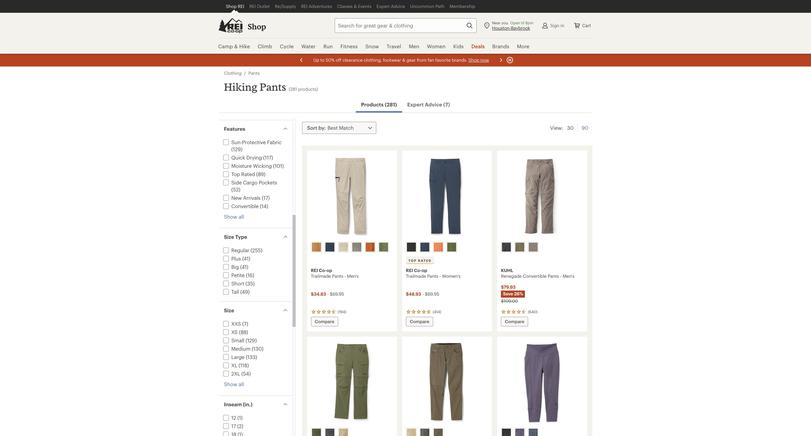 Task type: vqa. For each thing, say whether or not it's contained in the screenshot.


Task type: locate. For each thing, give the bounding box(es) containing it.
woodland olive image
[[379, 243, 388, 252], [447, 243, 456, 252]]

advice inside button
[[425, 101, 442, 107]]

group for rei co-op flash hybrid tights - women's 0 image
[[500, 427, 584, 436]]

1 show all button from the top
[[224, 213, 244, 220]]

2 co- from the left
[[414, 268, 422, 273]]

1 all from the top
[[239, 214, 244, 220]]

2 size from the top
[[224, 307, 234, 313]]

protective
[[242, 139, 266, 145]]

sign in
[[550, 23, 564, 28]]

new
[[231, 195, 242, 201]]

rei for rei outlet
[[249, 4, 256, 9]]

shop left "now"
[[468, 57, 479, 63]]

1 vertical spatial advice
[[425, 101, 442, 107]]

show all button down 2xl
[[224, 381, 244, 388]]

1 vertical spatial show all
[[224, 381, 244, 387]]

expert inside button
[[407, 101, 424, 107]]

1 horizontal spatial (7)
[[444, 101, 450, 107]]

classes & events link
[[335, 0, 374, 13]]

sun-protective fabric (129) quick drying (117) moisture wicking (101) top rated (89) side cargo pockets (52) new arrivals (17) convertible (14)
[[231, 139, 284, 209]]

compare button for save 26%
[[501, 317, 528, 327]]

- inside rei co-op trailmade pants - men's
[[345, 273, 346, 279]]

convertible inside 'sun-protective fabric (129) quick drying (117) moisture wicking (101) top rated (89) side cargo pockets (52) new arrivals (17) convertible (14)'
[[231, 203, 259, 209]]

& inside dropdown button
[[234, 43, 238, 49]]

advice
[[391, 4, 405, 9], [425, 101, 442, 107]]

2 woodland olive image from the left
[[447, 243, 456, 252]]

0 vertical spatial top
[[231, 171, 240, 177]]

2 vertical spatial &
[[402, 57, 405, 63]]

group
[[310, 241, 394, 254], [405, 241, 489, 254], [500, 241, 584, 254], [310, 427, 394, 436], [405, 427, 489, 436], [500, 427, 584, 436]]

show down 2xl link
[[224, 381, 237, 387]]

shop inside promotional messages marquee
[[468, 57, 479, 63]]

Search for great gear & clothing text field
[[335, 18, 477, 33]]

group for rei co-op trailmade pants - women's 0 image
[[405, 241, 489, 254]]

1 trailmade from the left
[[311, 273, 331, 279]]

1 horizontal spatial co-
[[414, 268, 422, 273]]

show for sun-protective fabric (129) quick drying (117) moisture wicking (101) top rated (89) side cargo pockets (52) new arrivals (17) convertible (14)
[[224, 214, 237, 220]]

compare button down (640)
[[501, 317, 528, 327]]

0 vertical spatial show all button
[[224, 213, 244, 220]]

size for size type
[[224, 234, 234, 240]]

copper clay image up rei co-op trailmade pants - women's on the bottom
[[434, 243, 443, 252]]

0 vertical spatial size
[[224, 234, 234, 240]]

top
[[231, 171, 240, 177], [409, 259, 417, 263]]

& left gear at the top right of the page
[[402, 57, 405, 63]]

None field
[[335, 18, 477, 33]]

26%
[[514, 291, 523, 296]]

co- for rei co-op trailmade pants - women's
[[414, 268, 422, 273]]

blue nights image
[[325, 243, 334, 252]]

more button
[[513, 38, 534, 54]]

0 vertical spatial advice
[[391, 4, 405, 9]]

1 horizontal spatial &
[[354, 4, 357, 9]]

pants inside kuhl renegade convertible pants - men's
[[548, 273, 559, 279]]

size type button
[[219, 228, 292, 246]]

0 vertical spatial black image
[[407, 243, 416, 252]]

rei for rei adventures
[[301, 4, 308, 9]]

asphalt image
[[325, 429, 334, 436]]

blue nights image right graystone icon
[[529, 429, 538, 436]]

cycle button
[[276, 38, 298, 54]]

co- down top rated at bottom
[[414, 268, 422, 273]]

advice inside shop banner
[[391, 4, 405, 9]]

2 compare from the left
[[410, 319, 430, 324]]

0 vertical spatial all
[[239, 214, 244, 220]]

top up rei co-op trailmade pants - women's on the bottom
[[409, 259, 417, 263]]

2 $69.95 from the left
[[425, 291, 439, 297]]

top inside 'sun-protective fabric (129) quick drying (117) moisture wicking (101) top rated (89) side cargo pockets (52) new arrivals (17) convertible (14)'
[[231, 171, 240, 177]]

0 horizontal spatial shop
[[226, 4, 237, 9]]

0 vertical spatial (129)
[[231, 146, 242, 152]]

compare down $109.00
[[505, 319, 525, 324]]

op
[[327, 268, 332, 273], [422, 268, 427, 273]]

1 vertical spatial black image
[[502, 429, 511, 436]]

None search field
[[323, 18, 477, 33]]

2 horizontal spatial shop
[[468, 57, 479, 63]]

(14)
[[260, 203, 268, 209]]

pants inside rei co-op trailmade pants - men's
[[332, 273, 343, 279]]

1 horizontal spatial top
[[409, 259, 417, 263]]

expert right (281)
[[407, 101, 424, 107]]

(640)
[[528, 310, 538, 314]]

rei for rei co-op trailmade pants - women's
[[406, 268, 413, 273]]

none field inside shop banner
[[335, 18, 477, 33]]

0 horizontal spatial co-
[[319, 268, 327, 273]]

0 horizontal spatial op
[[327, 268, 332, 273]]

copper clay image
[[366, 243, 375, 252], [434, 243, 443, 252]]

shop for shop
[[248, 22, 266, 31]]

compare button down "(194)"
[[311, 317, 338, 327]]

burnt olive image right "carbon" "image"
[[434, 429, 443, 436]]

compare button down '(414)'
[[406, 317, 433, 327]]

quick
[[231, 154, 245, 161]]

rei inside rei co-op trailmade pants - men's
[[311, 268, 318, 273]]

all down convertible link
[[239, 214, 244, 220]]

expert
[[377, 4, 390, 9], [407, 101, 424, 107]]

kuhl renegade convertible pants - men's 0 image
[[501, 154, 584, 239]]

1 vertical spatial size
[[224, 307, 234, 313]]

pants
[[249, 70, 260, 76], [260, 81, 286, 93], [332, 273, 343, 279], [427, 273, 439, 279], [548, 273, 559, 279]]

2 show all from the top
[[224, 381, 244, 387]]

0 vertical spatial burnt olive image
[[516, 243, 525, 252]]

(54)
[[241, 371, 251, 377]]

0 vertical spatial (7)
[[444, 101, 450, 107]]

regular (255) plus (41) big (41) petite (16) short (35) tall (49)
[[231, 247, 263, 295]]

re/supply
[[275, 4, 296, 9]]

1 vertical spatial burnt olive image
[[434, 429, 443, 436]]

women button
[[423, 38, 450, 54]]

climb
[[258, 43, 272, 49]]

0 horizontal spatial expert
[[377, 4, 390, 9]]

1 vertical spatial show all button
[[224, 381, 244, 388]]

woodland olive image up women's
[[447, 243, 456, 252]]

advice for expert advice
[[391, 4, 405, 9]]

blue nights image up top rated at bottom
[[421, 243, 429, 252]]

rei down birch brown icon
[[311, 268, 318, 273]]

expert for expert advice (7)
[[407, 101, 424, 107]]

0 vertical spatial expert
[[377, 4, 390, 9]]

pants inside rei co-op trailmade pants - women's
[[427, 273, 439, 279]]

1 horizontal spatial trailmade
[[406, 273, 426, 279]]

1 vertical spatial &
[[234, 43, 238, 49]]

fossil image
[[407, 429, 416, 436]]

(129) down sun-
[[231, 146, 242, 152]]

(133)
[[246, 354, 257, 360]]

1 horizontal spatial woodland olive image
[[447, 243, 456, 252]]

1 men's from the left
[[347, 273, 359, 279]]

tall
[[231, 289, 239, 295]]

1 vertical spatial convertible
[[523, 273, 547, 279]]

1 horizontal spatial op
[[422, 268, 427, 273]]

1 compare button from the left
[[311, 317, 338, 327]]

save
[[503, 291, 513, 296]]

(7)
[[444, 101, 450, 107], [242, 321, 248, 327]]

size up xxs link
[[224, 307, 234, 313]]

2 op from the left
[[422, 268, 427, 273]]

1 horizontal spatial advice
[[425, 101, 442, 107]]

inseam (in.) button
[[219, 396, 292, 413]]

black image up top rated at bottom
[[407, 243, 416, 252]]

12
[[231, 415, 236, 421]]

op inside rei co-op trailmade pants - men's
[[327, 268, 332, 273]]

0 vertical spatial convertible
[[231, 203, 259, 209]]

3 compare from the left
[[505, 319, 525, 324]]

0 vertical spatial shop
[[226, 4, 237, 9]]

group for rei co-op trailmade pants - men's 0 image
[[310, 241, 394, 254]]

show all down 2xl
[[224, 381, 244, 387]]

1 vertical spatial show
[[224, 381, 237, 387]]

3 compare button from the left
[[501, 317, 528, 327]]

rei inside rei co-op trailmade pants - women's
[[406, 268, 413, 273]]

army cot green image
[[312, 429, 321, 436]]

1 horizontal spatial rated
[[418, 259, 432, 263]]

0 horizontal spatial convertible
[[231, 203, 259, 209]]

rei co-op trailmade pants - men's
[[311, 268, 359, 279]]

0 vertical spatial rated
[[241, 171, 255, 177]]

carbon image
[[421, 429, 429, 436]]

2 show all button from the top
[[224, 381, 244, 388]]

0 horizontal spatial &
[[234, 43, 238, 49]]

features
[[224, 126, 245, 132]]

size button
[[219, 302, 292, 319]]

expert advice
[[377, 4, 405, 9]]

shop rei
[[226, 4, 244, 9]]

0 horizontal spatial rated
[[241, 171, 255, 177]]

0 horizontal spatial (7)
[[242, 321, 248, 327]]

0 horizontal spatial compare button
[[311, 317, 338, 327]]

0 horizontal spatial $69.95
[[330, 291, 344, 297]]

size left type
[[224, 234, 234, 240]]

1 show all from the top
[[224, 214, 244, 220]]

burnt olive image left khaki icon
[[516, 243, 525, 252]]

burnt olive image
[[516, 243, 525, 252], [434, 429, 443, 436]]

(41) right big
[[240, 264, 248, 270]]

& for camp
[[234, 43, 238, 49]]

0 horizontal spatial men's
[[347, 273, 359, 279]]

1 horizontal spatial (129)
[[246, 337, 257, 344]]

1 horizontal spatial $69.95
[[425, 291, 439, 297]]

shop down rei outlet link
[[248, 22, 266, 31]]

2 men's from the left
[[563, 273, 575, 279]]

moisture wicking link
[[222, 163, 272, 169]]

rei left adventures
[[301, 4, 308, 9]]

houston-
[[492, 25, 511, 31]]

2 all from the top
[[239, 381, 244, 387]]

rated down "moisture wicking" link
[[241, 171, 255, 177]]

rei adventures link
[[299, 0, 335, 13]]

(129) up (130)
[[246, 337, 257, 344]]

0 vertical spatial show all
[[224, 214, 244, 220]]

1 vertical spatial expert
[[407, 101, 424, 107]]

rei down top rated at bottom
[[406, 268, 413, 273]]

& left hike
[[234, 43, 238, 49]]

17
[[231, 423, 236, 429]]

black image left graystone icon
[[502, 429, 511, 436]]

1 vertical spatial (129)
[[246, 337, 257, 344]]

op inside rei co-op trailmade pants - women's
[[422, 268, 427, 273]]

deals button
[[468, 38, 489, 54]]

top up side
[[231, 171, 240, 177]]

1 op from the left
[[327, 268, 332, 273]]

sign
[[550, 23, 560, 28]]

compare down $34.83 - $69.95 at left
[[315, 319, 334, 324]]

2 show from the top
[[224, 381, 237, 387]]

0 horizontal spatial compare
[[315, 319, 334, 324]]

side cargo pockets link
[[222, 179, 277, 186]]

1 $69.95 from the left
[[330, 291, 344, 297]]

op down blue nights image in the bottom of the page
[[327, 268, 332, 273]]

co- inside rei co-op trailmade pants - women's
[[414, 268, 422, 273]]

(41) right 'plus' at the left bottom of page
[[242, 256, 250, 262]]

from
[[417, 57, 427, 63]]

1 horizontal spatial convertible
[[523, 273, 547, 279]]

show all for 2xl
[[224, 381, 244, 387]]

all down (54)
[[239, 381, 244, 387]]

none search field inside shop banner
[[323, 18, 477, 33]]

rated inside 'sun-protective fabric (129) quick drying (117) moisture wicking (101) top rated (89) side cargo pockets (52) new arrivals (17) convertible (14)'
[[241, 171, 255, 177]]

1 horizontal spatial compare button
[[406, 317, 433, 327]]

outlet
[[257, 4, 270, 9]]

$79.93 save 26% $109.00
[[501, 284, 523, 304]]

expert advice (7) button
[[402, 98, 455, 111]]

$69.95 right the $34.83
[[330, 291, 344, 297]]

0 horizontal spatial blue nights image
[[421, 243, 429, 252]]

1 vertical spatial all
[[239, 381, 244, 387]]

0 horizontal spatial (129)
[[231, 146, 242, 152]]

near
[[492, 20, 501, 25]]

show all for convertible
[[224, 214, 244, 220]]

show for xxs (7) xs (88) small (129) medium (130) large (133) xl (118) 2xl (54)
[[224, 381, 237, 387]]

1 vertical spatial (7)
[[242, 321, 248, 327]]

1 horizontal spatial black image
[[502, 429, 511, 436]]

blue nights image
[[421, 243, 429, 252], [529, 429, 538, 436]]

travel button
[[383, 38, 405, 54]]

rei left outlet
[[249, 4, 256, 9]]

$69.95 right $48.93
[[425, 291, 439, 297]]

birch brown image
[[312, 243, 321, 252]]

travel
[[387, 43, 401, 49]]

copper clay image right stratus gray image
[[366, 243, 375, 252]]

2 copper clay image from the left
[[434, 243, 443, 252]]

0 horizontal spatial advice
[[391, 4, 405, 9]]

expert advice (7)
[[407, 101, 450, 107]]

convertible down new arrivals link
[[231, 203, 259, 209]]

group for rei co-op sahara convertible pants - women's 0 image
[[310, 427, 394, 436]]

(in.)
[[243, 401, 253, 407]]

0 horizontal spatial copper clay image
[[366, 243, 375, 252]]

show all down convertible link
[[224, 214, 244, 220]]

2 horizontal spatial compare button
[[501, 317, 528, 327]]

shop up rei co-op, go to rei.com home page link at the left of the page
[[226, 4, 237, 9]]

re/supply link
[[272, 0, 299, 13]]

compare down $48.93 - $69.95 on the bottom
[[410, 319, 430, 324]]

1 co- from the left
[[319, 268, 327, 273]]

xl link
[[222, 362, 237, 368]]

op for men's
[[327, 268, 332, 273]]

0 vertical spatial show
[[224, 214, 237, 220]]

arrivals
[[243, 195, 261, 201]]

rated up rei co-op trailmade pants - women's on the bottom
[[418, 259, 432, 263]]

new arrivals link
[[222, 195, 261, 201]]

1 horizontal spatial burnt olive image
[[516, 243, 525, 252]]

1 show from the top
[[224, 214, 237, 220]]

short
[[231, 280, 244, 287]]

show
[[224, 214, 237, 220], [224, 381, 237, 387]]

1 horizontal spatial compare
[[410, 319, 430, 324]]

0 horizontal spatial black image
[[407, 243, 416, 252]]

size for size
[[224, 307, 234, 313]]

0 horizontal spatial trailmade
[[311, 273, 331, 279]]

op down top rated at bottom
[[422, 268, 427, 273]]

compare button for - $69.95
[[311, 317, 338, 327]]

1 horizontal spatial expert
[[407, 101, 424, 107]]

group for kuhl radikl pants - men's 0 'image'
[[405, 427, 489, 436]]

2 trailmade from the left
[[406, 273, 426, 279]]

large link
[[222, 354, 245, 360]]

1 size from the top
[[224, 234, 234, 240]]

co- up the $34.83
[[319, 268, 327, 273]]

1 horizontal spatial copper clay image
[[434, 243, 443, 252]]

(41)
[[242, 256, 250, 262], [240, 264, 248, 270]]

convertible inside kuhl renegade convertible pants - men's
[[523, 273, 547, 279]]

0 horizontal spatial top
[[231, 171, 240, 177]]

rei co-op flash hybrid tights - women's 0 image
[[501, 341, 584, 425]]

1 vertical spatial shop
[[248, 22, 266, 31]]

men button
[[405, 38, 423, 54]]

1 compare from the left
[[315, 319, 334, 324]]

kuhl radikl pants - men's 0 image
[[406, 341, 488, 425]]

woodland olive image right stratus gray image
[[379, 243, 388, 252]]

convertible right renegade
[[523, 273, 547, 279]]

(117)
[[263, 154, 273, 161]]

2 compare button from the left
[[406, 317, 433, 327]]

0 horizontal spatial woodland olive image
[[379, 243, 388, 252]]

black image
[[407, 243, 416, 252], [502, 429, 511, 436]]

regular
[[231, 247, 249, 253]]

trailmade inside rei co-op trailmade pants - men's
[[311, 273, 331, 279]]

1 vertical spatial rated
[[418, 259, 432, 263]]

top rated link
[[222, 171, 255, 177]]

show down convertible link
[[224, 214, 237, 220]]

trailmade down top rated at bottom
[[406, 273, 426, 279]]

2 horizontal spatial compare
[[505, 319, 525, 324]]

(414)
[[433, 310, 441, 314]]

(35)
[[246, 280, 255, 287]]

2 vertical spatial shop
[[468, 57, 479, 63]]

inseam (in.)
[[224, 401, 253, 407]]

small link
[[222, 337, 244, 344]]

2xl link
[[222, 371, 240, 377]]

shop rei link
[[223, 0, 247, 13]]

expert advice link
[[374, 0, 408, 13]]

trailmade inside rei co-op trailmade pants - women's
[[406, 273, 426, 279]]

moisture
[[231, 163, 252, 169]]

farro image
[[339, 429, 348, 436]]

2 horizontal spatial &
[[402, 57, 405, 63]]

$34.83 - $69.95
[[311, 291, 344, 297]]

1 horizontal spatial blue nights image
[[529, 429, 538, 436]]

1 horizontal spatial men's
[[563, 273, 575, 279]]

size
[[224, 234, 234, 240], [224, 307, 234, 313]]

show all button down convertible link
[[224, 213, 244, 220]]

co- for rei co-op trailmade pants - men's
[[319, 268, 327, 273]]

$69.95
[[330, 291, 344, 297], [425, 291, 439, 297]]

1 horizontal spatial shop
[[248, 22, 266, 31]]

xs
[[231, 329, 238, 335]]

kuhl renegade convertible pants - men's
[[501, 268, 575, 279]]

big
[[231, 264, 239, 270]]

trailmade up the $34.83
[[311, 273, 331, 279]]

0 vertical spatial &
[[354, 4, 357, 9]]

clearance
[[343, 57, 363, 63]]

(129) inside 'sun-protective fabric (129) quick drying (117) moisture wicking (101) top rated (89) side cargo pockets (52) new arrivals (17) convertible (14)'
[[231, 146, 242, 152]]

run button
[[320, 38, 337, 54]]

uncommon
[[410, 4, 434, 9]]

clothing,
[[364, 57, 382, 63]]

expert inside shop banner
[[377, 4, 390, 9]]

expert right events
[[377, 4, 390, 9]]

black image for rei co-op flash hybrid tights - women's 0 image
[[502, 429, 511, 436]]

co- inside rei co-op trailmade pants - men's
[[319, 268, 327, 273]]

& left events
[[354, 4, 357, 9]]



Task type: describe. For each thing, give the bounding box(es) containing it.
more
[[517, 43, 530, 49]]

convertible link
[[222, 203, 259, 209]]

brands button
[[489, 38, 513, 54]]

$48.93 - $69.95
[[406, 291, 439, 297]]

$69.95 for $34.83 - $69.95
[[330, 291, 344, 297]]

medium link
[[222, 346, 251, 352]]

rei left rei outlet at the top
[[238, 4, 244, 9]]

expert for expert advice
[[377, 4, 390, 9]]

type
[[235, 234, 247, 240]]

0 vertical spatial blue nights image
[[421, 243, 429, 252]]

short link
[[222, 280, 244, 287]]

hike
[[239, 43, 250, 49]]

rei co-op trailmade pants - women's 0 image
[[406, 154, 488, 239]]

climb button
[[254, 38, 276, 54]]

deals
[[472, 43, 485, 49]]

xs link
[[222, 329, 238, 335]]

classes & events
[[337, 4, 372, 9]]

shop for shop rei
[[226, 4, 237, 9]]

(281)
[[385, 101, 397, 107]]

& for classes
[[354, 4, 357, 9]]

fitness button
[[337, 38, 362, 54]]

adventures
[[309, 4, 332, 9]]

uncommon path
[[410, 4, 445, 9]]

- inside rei co-op trailmade pants - women's
[[440, 273, 441, 279]]

men's inside kuhl renegade convertible pants - men's
[[563, 273, 575, 279]]

1 woodland olive image from the left
[[379, 243, 388, 252]]

rei co-op trailmade pants - men's 0 image
[[311, 154, 393, 239]]

stratus gray image
[[352, 243, 361, 252]]

compare for - $69.95
[[315, 319, 334, 324]]

fitness
[[341, 43, 358, 49]]

clothing / pants
[[224, 70, 260, 76]]

up to 50% off clearance clothing, footwear & gear from fan favorite brands. shop now
[[313, 57, 489, 63]]

membership
[[450, 4, 475, 9]]

show all button for xxs (7) xs (88) small (129) medium (130) large (133) xl (118) 2xl (54)
[[224, 381, 244, 388]]

shop link
[[248, 22, 266, 31]]

next message image
[[497, 56, 505, 64]]

plus
[[231, 256, 241, 262]]

medium
[[231, 346, 251, 352]]

rei outlet
[[249, 4, 270, 9]]

size type
[[224, 234, 247, 240]]

run
[[324, 43, 333, 49]]

xxs link
[[222, 321, 241, 327]]

(1)
[[237, 415, 243, 421]]

1 vertical spatial (41)
[[240, 264, 248, 270]]

now
[[480, 57, 489, 63]]

(7) inside button
[[444, 101, 450, 107]]

clothing
[[224, 70, 242, 76]]

renegade
[[501, 273, 522, 279]]

up
[[313, 57, 319, 63]]

search image
[[466, 22, 474, 29]]

mushroom taupe image
[[339, 243, 348, 252]]

/
[[244, 70, 246, 76]]

cart
[[582, 23, 591, 28]]

shop banner
[[0, 0, 811, 54]]

pause banner message scrolling image
[[506, 56, 514, 64]]

products)
[[298, 86, 318, 92]]

rei co-op, go to rei.com home page link
[[218, 18, 243, 33]]

1 vertical spatial top
[[409, 259, 417, 263]]

tall link
[[222, 289, 239, 295]]

fabric
[[267, 139, 282, 145]]

(194)
[[338, 310, 346, 314]]

12 (1) 17 (2)
[[231, 415, 243, 429]]

trailmade for rei co-op trailmade pants - men's
[[311, 273, 331, 279]]

cycle
[[280, 43, 294, 49]]

men
[[409, 43, 420, 49]]

classes
[[337, 4, 353, 9]]

group for kuhl renegade convertible pants - men's 0 image
[[500, 241, 584, 254]]

trailmade for rei co-op trailmade pants - women's
[[406, 273, 426, 279]]

xxs (7) xs (88) small (129) medium (130) large (133) xl (118) 2xl (54)
[[231, 321, 264, 377]]

sign in link
[[539, 19, 567, 32]]

sun-
[[231, 139, 242, 145]]

0 vertical spatial (41)
[[242, 256, 250, 262]]

drying
[[246, 154, 262, 161]]

koal image
[[502, 243, 511, 252]]

show all button for sun-protective fabric (129) quick drying (117) moisture wicking (101) top rated (89) side cargo pockets (52) new arrivals (17) convertible (14)
[[224, 213, 244, 220]]

fan
[[428, 57, 434, 63]]

(7) inside xxs (7) xs (88) small (129) medium (130) large (133) xl (118) 2xl (54)
[[242, 321, 248, 327]]

advice for expert advice (7)
[[425, 101, 442, 107]]

side
[[231, 179, 242, 186]]

open
[[510, 20, 520, 25]]

men's inside rei co-op trailmade pants - men's
[[347, 273, 359, 279]]

rei co-op sahara convertible pants - women's 0 image
[[311, 341, 393, 425]]

near you open til 8pm houston-baybrook
[[492, 20, 534, 31]]

kids
[[453, 43, 464, 49]]

hiking
[[224, 81, 257, 93]]

snow button
[[362, 38, 383, 54]]

op for women's
[[422, 268, 427, 273]]

(17)
[[262, 195, 270, 201]]

til
[[521, 20, 525, 25]]

clothing link
[[224, 70, 242, 76]]

uncommon path link
[[408, 0, 447, 13]]

1 vertical spatial blue nights image
[[529, 429, 538, 436]]

& inside promotional messages marquee
[[402, 57, 405, 63]]

khaki image
[[529, 243, 538, 252]]

(129) inside xxs (7) xs (88) small (129) medium (130) large (133) xl (118) 2xl (54)
[[246, 337, 257, 344]]

(281
[[289, 86, 297, 92]]

cargo
[[243, 179, 258, 186]]

1 copper clay image from the left
[[366, 243, 375, 252]]

(101)
[[273, 163, 284, 169]]

all for convertible
[[239, 214, 244, 220]]

kids button
[[450, 38, 468, 54]]

water
[[302, 43, 316, 49]]

gear
[[406, 57, 416, 63]]

(88)
[[239, 329, 248, 335]]

petite link
[[222, 272, 245, 278]]

promotional messages marquee
[[0, 54, 811, 67]]

big link
[[222, 264, 239, 270]]

compare for save 26%
[[505, 319, 525, 324]]

all for 2xl
[[239, 381, 244, 387]]

(2)
[[237, 423, 243, 429]]

products (281) button
[[356, 98, 402, 113]]

cart link
[[570, 18, 595, 33]]

previous message image
[[298, 56, 305, 64]]

black image for rei co-op trailmade pants - women's 0 image
[[407, 243, 416, 252]]

$69.95 for $48.93 - $69.95
[[425, 291, 439, 297]]

xxs
[[231, 321, 241, 327]]

water button
[[298, 38, 320, 54]]

large
[[231, 354, 245, 360]]

17 link
[[222, 423, 236, 429]]

xl
[[231, 362, 237, 368]]

0 horizontal spatial burnt olive image
[[434, 429, 443, 436]]

rei co-op, go to rei.com home page image
[[218, 18, 243, 33]]

rei for rei co-op trailmade pants - men's
[[311, 268, 318, 273]]

inseam
[[224, 401, 242, 407]]

90 link
[[582, 124, 589, 132]]

- inside kuhl renegade convertible pants - men's
[[560, 273, 562, 279]]

camp & hike
[[218, 43, 250, 49]]

$79.93
[[501, 284, 516, 290]]

graystone image
[[516, 429, 525, 436]]



